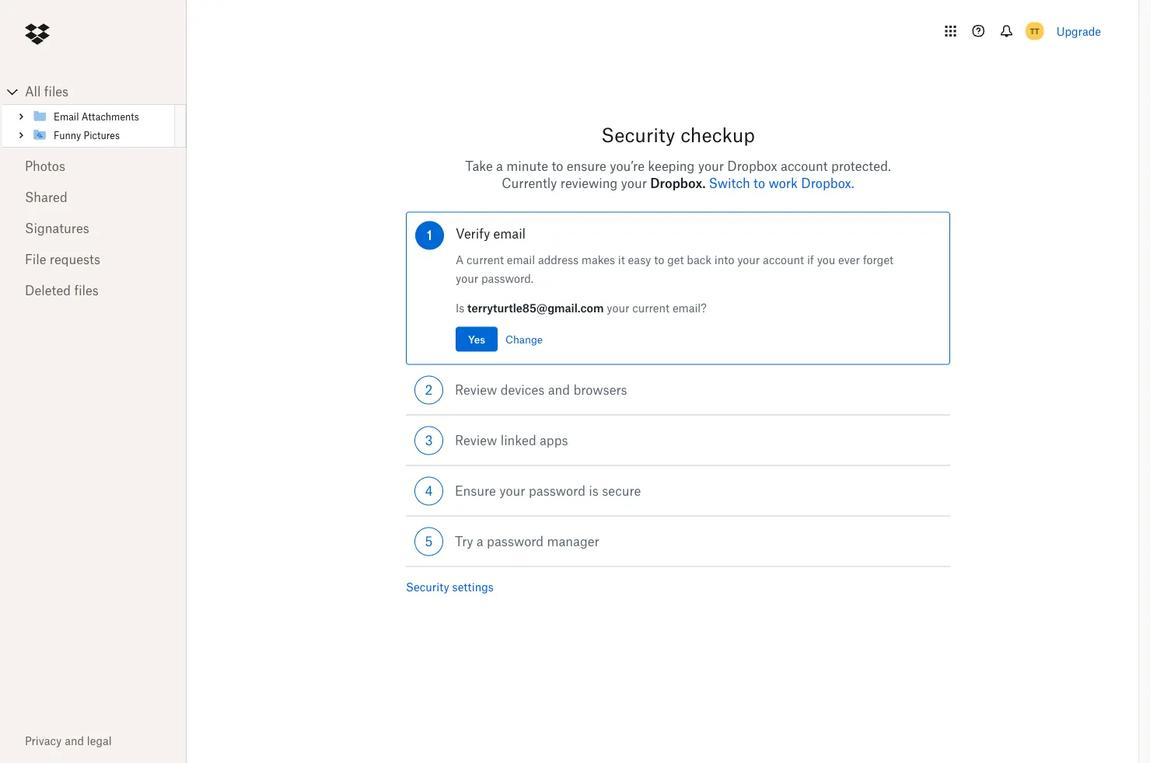Task type: describe. For each thing, give the bounding box(es) containing it.
back
[[687, 254, 712, 267]]

is
[[456, 301, 464, 315]]

get
[[667, 254, 684, 267]]

review linked apps
[[455, 433, 568, 448]]

step 2 element
[[414, 376, 443, 405]]

account inside a current email address makes it easy to get back into your account if you ever forget your password.
[[763, 254, 804, 267]]

ensure your password is secure
[[455, 483, 641, 498]]

switch to work dropbox. link
[[709, 176, 854, 191]]

terryturtle85@gmail.com
[[467, 301, 604, 315]]

protected.
[[831, 158, 891, 173]]

password.
[[481, 272, 534, 285]]

tt button
[[1022, 19, 1047, 44]]

file requests
[[25, 252, 100, 267]]

requests
[[50, 252, 100, 267]]

photos
[[25, 159, 65, 174]]

2
[[425, 383, 433, 398]]

secure
[[602, 483, 641, 498]]

all
[[25, 84, 41, 99]]

1 vertical spatial and
[[65, 735, 84, 748]]

1 vertical spatial to
[[754, 176, 765, 191]]

5
[[425, 534, 433, 549]]

shared
[[25, 190, 67, 205]]

password for manager
[[487, 534, 544, 549]]

all files tree
[[2, 79, 187, 148]]

browsers
[[573, 382, 627, 397]]

step 5 element
[[414, 528, 443, 556]]

keeping
[[648, 158, 695, 173]]

pictures
[[84, 130, 120, 142]]

checkup
[[681, 124, 755, 147]]

a
[[456, 254, 464, 267]]

all files
[[25, 84, 69, 99]]

your down it
[[607, 301, 629, 315]]

step 4 element
[[414, 477, 443, 506]]

upgrade
[[1057, 24, 1101, 38]]

dropbox
[[727, 158, 777, 173]]

home image
[[25, 22, 50, 47]]

group containing email attachments
[[2, 104, 187, 148]]

linked
[[501, 433, 536, 448]]

yes
[[468, 333, 485, 346]]

privacy
[[25, 735, 62, 748]]

email attachments
[[54, 111, 139, 123]]

verify email
[[456, 226, 526, 241]]

switch
[[709, 176, 750, 191]]

your right into
[[737, 254, 760, 267]]

you
[[817, 254, 835, 267]]

security for security checkup
[[601, 124, 675, 147]]

0 horizontal spatial to
[[552, 158, 563, 173]]

signatures
[[25, 221, 89, 236]]

step 3 element
[[414, 427, 443, 455]]

take
[[465, 158, 493, 173]]

file
[[25, 252, 46, 267]]

3
[[425, 433, 433, 448]]

a current email address makes it easy to get back into your account if you ever forget your password.
[[456, 254, 894, 285]]

email attachments link
[[32, 107, 172, 126]]

work
[[769, 176, 798, 191]]



Task type: vqa. For each thing, say whether or not it's contained in the screenshot.
Funny
yes



Task type: locate. For each thing, give the bounding box(es) containing it.
change
[[506, 333, 543, 346]]

review for review devices and browsers
[[455, 382, 497, 397]]

try a password manager
[[455, 534, 599, 549]]

security down "step 5" element
[[406, 581, 449, 594]]

address
[[538, 254, 579, 267]]

to left get at the top right of page
[[654, 254, 664, 267]]

account left if
[[763, 254, 804, 267]]

ensure
[[567, 158, 606, 173]]

dropbox.
[[650, 176, 706, 191], [801, 176, 854, 191]]

a inside take a minute to ensure you're keeping your dropbox account protected. currently reviewing your dropbox. switch to work dropbox.
[[496, 158, 503, 173]]

a right try
[[477, 534, 483, 549]]

1 vertical spatial a
[[477, 534, 483, 549]]

4
[[425, 484, 433, 499]]

email
[[54, 111, 79, 123]]

1 vertical spatial password
[[487, 534, 544, 549]]

1 vertical spatial email
[[507, 254, 535, 267]]

email inside a current email address makes it easy to get back into your account if you ever forget your password.
[[507, 254, 535, 267]]

easy
[[628, 254, 651, 267]]

0 horizontal spatial and
[[65, 735, 84, 748]]

review
[[455, 382, 497, 397], [455, 433, 497, 448]]

deleted files
[[25, 283, 99, 298]]

security settings link
[[406, 581, 494, 594]]

signatures link
[[25, 213, 162, 244]]

file requests link
[[25, 244, 162, 275]]

your up switch
[[698, 158, 724, 173]]

1 vertical spatial files
[[74, 283, 99, 298]]

to down dropbox
[[754, 176, 765, 191]]

0 vertical spatial email
[[493, 226, 526, 241]]

a
[[496, 158, 503, 173], [477, 534, 483, 549]]

security checkup
[[601, 124, 755, 147]]

0 vertical spatial password
[[529, 483, 586, 498]]

1 vertical spatial account
[[763, 254, 804, 267]]

your right ensure
[[499, 483, 525, 498]]

password right try
[[487, 534, 544, 549]]

account inside take a minute to ensure you're keeping your dropbox account protected. currently reviewing your dropbox. switch to work dropbox.
[[781, 158, 828, 173]]

account up "work"
[[781, 158, 828, 173]]

and right devices
[[548, 382, 570, 397]]

files for deleted files
[[74, 283, 99, 298]]

1 dropbox. from the left
[[650, 176, 706, 191]]

funny pictures link
[[32, 126, 172, 145]]

1 review from the top
[[455, 382, 497, 397]]

0 vertical spatial account
[[781, 158, 828, 173]]

and
[[548, 382, 570, 397], [65, 735, 84, 748]]

privacy and legal link
[[25, 735, 187, 748]]

your
[[698, 158, 724, 173], [621, 176, 647, 191], [737, 254, 760, 267], [456, 272, 478, 285], [607, 301, 629, 315], [499, 483, 525, 498]]

0 vertical spatial review
[[455, 382, 497, 397]]

makes
[[582, 254, 615, 267]]

legal
[[87, 735, 112, 748]]

0 horizontal spatial a
[[477, 534, 483, 549]]

email up password.
[[507, 254, 535, 267]]

1 horizontal spatial to
[[654, 254, 664, 267]]

email?
[[673, 301, 707, 315]]

2 dropbox. from the left
[[801, 176, 854, 191]]

upgrade link
[[1057, 24, 1101, 38]]

current inside a current email address makes it easy to get back into your account if you ever forget your password.
[[467, 254, 504, 267]]

into
[[714, 254, 734, 267]]

attachments
[[81, 111, 139, 123]]

currently
[[502, 176, 557, 191]]

is
[[589, 483, 599, 498]]

your down a
[[456, 272, 478, 285]]

0 vertical spatial files
[[44, 84, 69, 99]]

a right the take
[[496, 158, 503, 173]]

you're
[[610, 158, 645, 173]]

security up you're
[[601, 124, 675, 147]]

account
[[781, 158, 828, 173], [763, 254, 804, 267]]

review for review linked apps
[[455, 433, 497, 448]]

it
[[618, 254, 625, 267]]

files inside tree
[[44, 84, 69, 99]]

1 horizontal spatial security
[[601, 124, 675, 147]]

a for try
[[477, 534, 483, 549]]

current
[[467, 254, 504, 267], [632, 301, 670, 315]]

dropbox. down protected.
[[801, 176, 854, 191]]

security settings
[[406, 581, 494, 594]]

dropbox. down keeping
[[650, 176, 706, 191]]

files down file requests link
[[74, 283, 99, 298]]

group
[[2, 104, 187, 148]]

email
[[493, 226, 526, 241], [507, 254, 535, 267]]

shared link
[[25, 182, 162, 213]]

deleted
[[25, 283, 71, 298]]

to left ensure
[[552, 158, 563, 173]]

1 horizontal spatial current
[[632, 301, 670, 315]]

your down you're
[[621, 176, 647, 191]]

password left the is
[[529, 483, 586, 498]]

funny
[[54, 130, 81, 142]]

and left legal
[[65, 735, 84, 748]]

2 vertical spatial to
[[654, 254, 664, 267]]

1 horizontal spatial and
[[548, 382, 570, 397]]

1 vertical spatial security
[[406, 581, 449, 594]]

email right verify
[[493, 226, 526, 241]]

to
[[552, 158, 563, 173], [754, 176, 765, 191], [654, 254, 664, 267]]

verify
[[456, 226, 490, 241]]

review left devices
[[455, 382, 497, 397]]

0 vertical spatial to
[[552, 158, 563, 173]]

0 horizontal spatial files
[[44, 84, 69, 99]]

manager
[[547, 534, 599, 549]]

0 horizontal spatial security
[[406, 581, 449, 594]]

1 horizontal spatial a
[[496, 158, 503, 173]]

password for is
[[529, 483, 586, 498]]

yes button
[[456, 327, 498, 352]]

ensure
[[455, 483, 496, 498]]

2 horizontal spatial to
[[754, 176, 765, 191]]

is terryturtle85@gmail.com your current email?
[[456, 301, 707, 315]]

1
[[427, 228, 432, 243]]

current left email?
[[632, 301, 670, 315]]

a for take
[[496, 158, 503, 173]]

0 vertical spatial a
[[496, 158, 503, 173]]

devices
[[501, 382, 545, 397]]

forget
[[863, 254, 894, 267]]

all files link
[[25, 79, 187, 104]]

reviewing
[[561, 176, 618, 191]]

funny pictures
[[54, 130, 120, 142]]

security for security settings
[[406, 581, 449, 594]]

review left linked
[[455, 433, 497, 448]]

0 horizontal spatial dropbox.
[[650, 176, 706, 191]]

step 1 element
[[415, 221, 444, 250]]

review devices and browsers
[[455, 382, 627, 397]]

files right all
[[44, 84, 69, 99]]

try
[[455, 534, 473, 549]]

change button
[[506, 333, 543, 346]]

apps
[[540, 433, 568, 448]]

2 review from the top
[[455, 433, 497, 448]]

current right a
[[467, 254, 504, 267]]

1 vertical spatial current
[[632, 301, 670, 315]]

security
[[601, 124, 675, 147], [406, 581, 449, 594]]

take a minute to ensure you're keeping your dropbox account protected. currently reviewing your dropbox. switch to work dropbox.
[[465, 158, 891, 191]]

photos link
[[25, 151, 162, 182]]

password
[[529, 483, 586, 498], [487, 534, 544, 549]]

tt
[[1030, 26, 1039, 36]]

0 vertical spatial current
[[467, 254, 504, 267]]

1 vertical spatial review
[[455, 433, 497, 448]]

deleted files link
[[25, 275, 162, 306]]

0 vertical spatial security
[[601, 124, 675, 147]]

region
[[415, 221, 941, 356]]

region containing verify email
[[415, 221, 941, 356]]

to inside a current email address makes it easy to get back into your account if you ever forget your password.
[[654, 254, 664, 267]]

1 horizontal spatial dropbox.
[[801, 176, 854, 191]]

0 vertical spatial and
[[548, 382, 570, 397]]

settings
[[452, 581, 494, 594]]

0 horizontal spatial current
[[467, 254, 504, 267]]

1 horizontal spatial files
[[74, 283, 99, 298]]

minute
[[507, 158, 548, 173]]

files for all files
[[44, 84, 69, 99]]

privacy and legal
[[25, 735, 112, 748]]

ever
[[838, 254, 860, 267]]

if
[[807, 254, 814, 267]]



